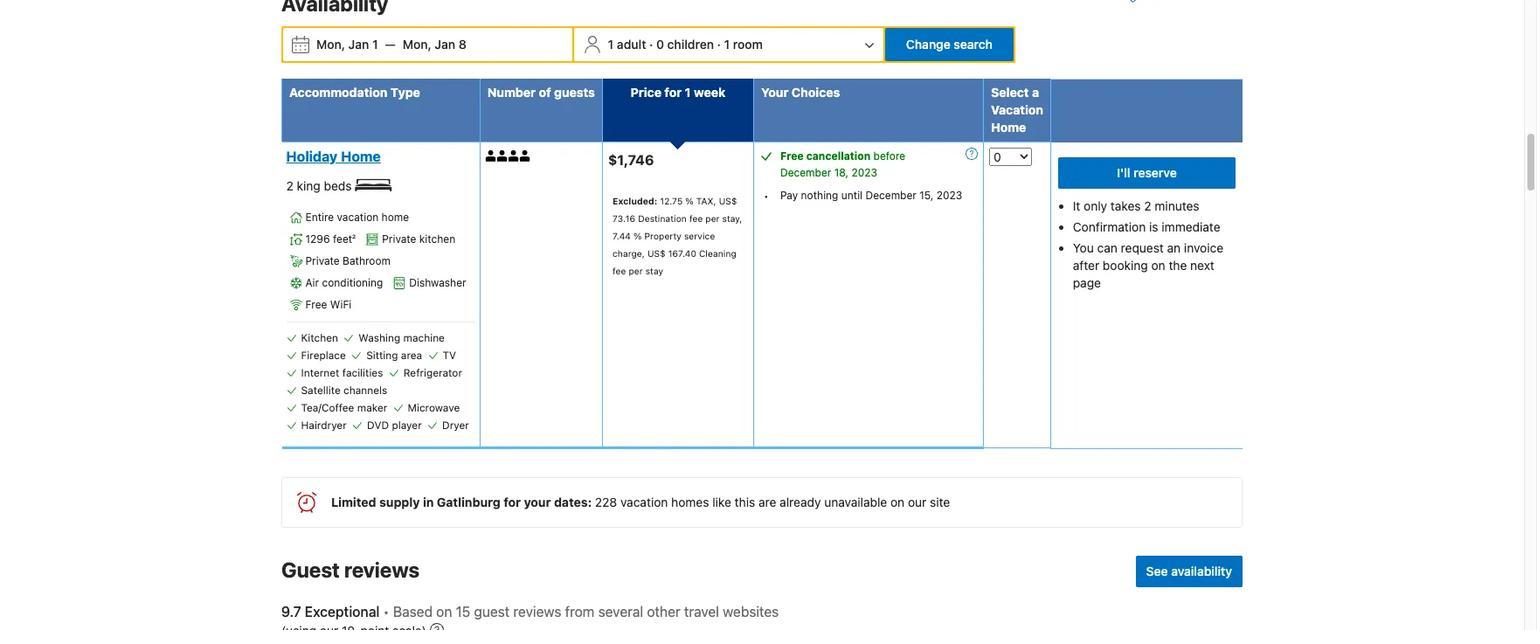 Task type: locate. For each thing, give the bounding box(es) containing it.
1 vertical spatial fee
[[613, 266, 626, 276]]

0 horizontal spatial jan
[[349, 37, 369, 52]]

fee down charge,
[[613, 266, 626, 276]]

0 horizontal spatial us$
[[648, 248, 666, 259]]

vacation up feet² at top
[[337, 211, 379, 224]]

destination
[[638, 213, 687, 224]]

several
[[599, 604, 644, 620]]

1 vertical spatial 2023
[[937, 189, 963, 202]]

us$
[[719, 196, 737, 206], [648, 248, 666, 259]]

on left 15
[[437, 604, 452, 620]]

1 vertical spatial free
[[306, 298, 327, 311]]

1 left week
[[685, 85, 691, 100]]

1 vertical spatial 2
[[1145, 199, 1152, 214]]

0 vertical spatial %
[[686, 196, 694, 206]]

1296 feet²
[[306, 233, 356, 246]]

· left 0
[[650, 37, 653, 52]]

free for free cancellation
[[781, 150, 804, 163]]

us$ up stay,
[[719, 196, 737, 206]]

1 horizontal spatial occupancy image
[[520, 151, 531, 162]]

2023 right 15,
[[937, 189, 963, 202]]

entire
[[306, 211, 334, 224]]

your
[[762, 85, 789, 100]]

0 horizontal spatial ·
[[650, 37, 653, 52]]

free down air
[[306, 298, 327, 311]]

december
[[781, 167, 832, 180], [866, 189, 917, 202]]

· right children
[[718, 37, 721, 52]]

holiday home
[[286, 149, 381, 165]]

december down free cancellation
[[781, 167, 832, 180]]

0 vertical spatial home
[[991, 120, 1027, 135]]

occupancy image
[[486, 151, 497, 162], [509, 151, 520, 162]]

8
[[459, 37, 467, 52]]

for
[[665, 85, 682, 100], [504, 495, 521, 510]]

are
[[759, 495, 777, 510]]

stay
[[646, 266, 664, 276]]

see
[[1147, 564, 1169, 579]]

1 horizontal spatial home
[[991, 120, 1027, 135]]

player
[[392, 419, 422, 432]]

refrigerator
[[404, 366, 462, 379]]

free up pay
[[781, 150, 804, 163]]

1 vertical spatial %
[[634, 231, 642, 241]]

on left the at the top right of the page
[[1152, 258, 1166, 273]]

1 horizontal spatial %
[[686, 196, 694, 206]]

1 · from the left
[[650, 37, 653, 52]]

washing machine
[[359, 331, 445, 345]]

free cancellation
[[781, 150, 871, 163]]

1 horizontal spatial occupancy image
[[509, 151, 520, 162]]

2 left king
[[286, 179, 294, 194]]

1 vertical spatial december
[[866, 189, 917, 202]]

gatlinburg
[[437, 495, 501, 510]]

1 left room
[[724, 37, 730, 52]]

only
[[1084, 199, 1108, 214]]

15,
[[920, 189, 934, 202]]

price
[[631, 85, 662, 100]]

guests
[[554, 85, 595, 100]]

vacation right "228"
[[621, 495, 668, 510]]

private
[[382, 233, 417, 246], [306, 254, 340, 268]]

0 horizontal spatial 2
[[286, 179, 294, 194]]

washing
[[359, 331, 401, 345]]

week
[[694, 85, 726, 100]]

1 horizontal spatial mon,
[[403, 37, 432, 52]]

1 horizontal spatial per
[[706, 213, 720, 224]]

vacation
[[337, 211, 379, 224], [621, 495, 668, 510]]

booking
[[1103, 258, 1149, 273]]

2 up is
[[1145, 199, 1152, 214]]

dishwasher
[[409, 276, 467, 289]]

adult
[[617, 37, 646, 52]]

2 inside the "it only takes 2 minutes confirmation is immediate you can request an invoice after booking on the next page"
[[1145, 199, 1152, 214]]

minutes
[[1155, 199, 1200, 214]]

1 horizontal spatial ·
[[718, 37, 721, 52]]

0 horizontal spatial vacation
[[337, 211, 379, 224]]

december left 15,
[[866, 189, 917, 202]]

1 horizontal spatial 2
[[1145, 199, 1152, 214]]

page
[[1074, 276, 1102, 291]]

home
[[991, 120, 1027, 135], [341, 149, 381, 165]]

1 horizontal spatial reviews
[[514, 604, 562, 620]]

mon, right —
[[403, 37, 432, 52]]

2 occupancy image from the left
[[509, 151, 520, 162]]

0 vertical spatial per
[[706, 213, 720, 224]]

0 horizontal spatial occupancy image
[[497, 151, 509, 162]]

12.75 % tax, us$ 73.16 destination fee per stay, 7.44 % property service charge, us$ 167.40 cleaning fee per stay
[[613, 196, 743, 276]]

0 vertical spatial december
[[781, 167, 832, 180]]

nothing
[[801, 189, 839, 202]]

of
[[539, 85, 551, 100]]

for right price
[[665, 85, 682, 100]]

per down tax,
[[706, 213, 720, 224]]

1 horizontal spatial free
[[781, 150, 804, 163]]

%
[[686, 196, 694, 206], [634, 231, 642, 241]]

mon,
[[317, 37, 345, 52], [403, 37, 432, 52]]

0 horizontal spatial free
[[306, 298, 327, 311]]

change
[[907, 37, 951, 52]]

reviews left from
[[514, 604, 562, 620]]

on inside the "it only takes 2 minutes confirmation is immediate you can request an invoice after booking on the next page"
[[1152, 258, 1166, 273]]

2 jan from the left
[[435, 37, 456, 52]]

0 horizontal spatial occupancy image
[[486, 151, 497, 162]]

2 occupancy image from the left
[[520, 151, 531, 162]]

1 occupancy image from the left
[[486, 151, 497, 162]]

1 horizontal spatial private
[[382, 233, 417, 246]]

accommodation type
[[289, 85, 420, 100]]

15
[[456, 604, 471, 620]]

on left our
[[891, 495, 905, 510]]

fee up the service
[[690, 213, 703, 224]]

0 horizontal spatial 2023
[[852, 167, 878, 180]]

1 vertical spatial vacation
[[621, 495, 668, 510]]

per left "stay"
[[629, 266, 643, 276]]

1 vertical spatial on
[[891, 495, 905, 510]]

on
[[1152, 258, 1166, 273], [891, 495, 905, 510], [437, 604, 452, 620]]

home up beds
[[341, 149, 381, 165]]

confirmation
[[1074, 220, 1147, 235]]

0 horizontal spatial private
[[306, 254, 340, 268]]

our
[[908, 495, 927, 510]]

sitting area
[[366, 349, 422, 362]]

0 horizontal spatial december
[[781, 167, 832, 180]]

limited
[[331, 495, 377, 510]]

1
[[372, 37, 378, 52], [608, 37, 614, 52], [724, 37, 730, 52], [685, 85, 691, 100]]

charge,
[[613, 248, 645, 259]]

1 vertical spatial private
[[306, 254, 340, 268]]

private down home
[[382, 233, 417, 246]]

reviews up based
[[344, 558, 420, 582]]

1 vertical spatial per
[[629, 266, 643, 276]]

next
[[1191, 258, 1215, 273]]

1 horizontal spatial fee
[[690, 213, 703, 224]]

0 horizontal spatial for
[[504, 495, 521, 510]]

home inside select a vacation home
[[991, 120, 1027, 135]]

beds
[[324, 179, 352, 194]]

0 vertical spatial free
[[781, 150, 804, 163]]

wifi
[[330, 298, 352, 311]]

pay
[[781, 189, 798, 202]]

availability
[[1172, 564, 1233, 579]]

internet facilities
[[301, 366, 383, 379]]

0 vertical spatial on
[[1152, 258, 1166, 273]]

2023
[[852, 167, 878, 180], [937, 189, 963, 202]]

0 vertical spatial reviews
[[344, 558, 420, 582]]

0 vertical spatial us$
[[719, 196, 737, 206]]

0 vertical spatial fee
[[690, 213, 703, 224]]

rated exceptional element
[[282, 604, 380, 620]]

king
[[297, 179, 321, 194]]

home down the vacation
[[991, 120, 1027, 135]]

machine
[[404, 331, 445, 345]]

mon, up accommodation
[[317, 37, 345, 52]]

occupancy image
[[497, 151, 509, 162], [520, 151, 531, 162]]

2 horizontal spatial on
[[1152, 258, 1166, 273]]

% left tax,
[[686, 196, 694, 206]]

1 horizontal spatial us$
[[719, 196, 737, 206]]

0 vertical spatial 2023
[[852, 167, 878, 180]]

the
[[1169, 258, 1188, 273]]

1 left the adult
[[608, 37, 614, 52]]

already
[[780, 495, 821, 510]]

guest reviews
[[282, 558, 420, 582]]

channels
[[344, 384, 388, 397]]

from
[[565, 604, 595, 620]]

1 vertical spatial reviews
[[514, 604, 562, 620]]

private for private kitchen
[[382, 233, 417, 246]]

for left your
[[504, 495, 521, 510]]

microwave
[[408, 401, 460, 414]]

us$ up "stay"
[[648, 248, 666, 259]]

1 horizontal spatial december
[[866, 189, 917, 202]]

holiday home link
[[286, 148, 470, 166]]

jan left —
[[349, 37, 369, 52]]

0 vertical spatial for
[[665, 85, 682, 100]]

1 vertical spatial for
[[504, 495, 521, 510]]

property
[[645, 231, 682, 241]]

jan left "8"
[[435, 37, 456, 52]]

satellite channels
[[301, 384, 388, 397]]

private down 1296 on the left top of the page
[[306, 254, 340, 268]]

% right 7.44
[[634, 231, 642, 241]]

0 horizontal spatial mon,
[[317, 37, 345, 52]]

0 vertical spatial private
[[382, 233, 417, 246]]

1 horizontal spatial on
[[891, 495, 905, 510]]

1 horizontal spatial jan
[[435, 37, 456, 52]]

0 horizontal spatial on
[[437, 604, 452, 620]]

0 horizontal spatial home
[[341, 149, 381, 165]]

2023 right 18,
[[852, 167, 878, 180]]

2 mon, from the left
[[403, 37, 432, 52]]

9.7 exceptional
[[282, 604, 380, 620]]



Task type: vqa. For each thing, say whether or not it's contained in the screenshot.
'in' in the How much does it cost to rent a car in the United States for a week? dropdown button
no



Task type: describe. For each thing, give the bounding box(es) containing it.
supply
[[380, 495, 420, 510]]

this
[[735, 495, 756, 510]]

9.7
[[282, 604, 301, 620]]

internet
[[301, 366, 340, 379]]

0 vertical spatial vacation
[[337, 211, 379, 224]]

choices
[[792, 85, 841, 100]]

free for free wifi
[[306, 298, 327, 311]]

guest
[[282, 558, 340, 582]]

kitchen
[[301, 331, 338, 345]]

december inside before december 18, 2023
[[781, 167, 832, 180]]

1 vertical spatial home
[[341, 149, 381, 165]]

it only takes 2 minutes confirmation is immediate you can request an invoice after booking on the next page
[[1074, 199, 1224, 291]]

your
[[524, 495, 551, 510]]

number
[[488, 85, 536, 100]]

0 horizontal spatial per
[[629, 266, 643, 276]]

change search button
[[886, 28, 1014, 62]]

see availability button
[[1136, 556, 1243, 588]]

immediate
[[1162, 220, 1221, 235]]

like
[[713, 495, 732, 510]]

private kitchen
[[382, 233, 456, 246]]

1 adult · 0 children · 1 room button
[[576, 28, 882, 62]]

exceptional
[[305, 604, 380, 620]]

0 horizontal spatial fee
[[613, 266, 626, 276]]

room
[[733, 37, 763, 52]]

tea/coffee
[[301, 401, 354, 414]]

your choices
[[762, 85, 841, 100]]

on for unavailable
[[891, 495, 905, 510]]

guest reviews element
[[282, 556, 1129, 584]]

service
[[684, 231, 715, 241]]

1 occupancy image from the left
[[497, 151, 509, 162]]

feet²
[[333, 233, 356, 246]]

i'll reserve
[[1118, 166, 1178, 180]]

more details on meals and payment options image
[[966, 148, 978, 160]]

mon, jan 1 — mon, jan 8
[[317, 37, 467, 52]]

home
[[382, 211, 409, 224]]

12.75
[[660, 196, 683, 206]]

area
[[401, 349, 422, 362]]

air
[[306, 276, 319, 289]]

other
[[647, 604, 681, 620]]

maker
[[357, 401, 388, 414]]

0 horizontal spatial %
[[634, 231, 642, 241]]

after
[[1074, 258, 1100, 273]]

18,
[[835, 167, 849, 180]]

1 vertical spatial us$
[[648, 248, 666, 259]]

homes
[[672, 495, 709, 510]]

entire vacation home
[[306, 211, 409, 224]]

0 vertical spatial 2
[[286, 179, 294, 194]]

takes
[[1111, 199, 1141, 214]]

satellite
[[301, 384, 341, 397]]

dvd player
[[367, 419, 422, 432]]

1 horizontal spatial vacation
[[621, 495, 668, 510]]

an
[[1168, 241, 1181, 256]]

guest
[[474, 604, 510, 620]]

2 · from the left
[[718, 37, 721, 52]]

see availability
[[1147, 564, 1233, 579]]

fireplace
[[301, 349, 346, 362]]

dvd
[[367, 419, 389, 432]]

private bathroom
[[306, 254, 391, 268]]

private for private bathroom
[[306, 254, 340, 268]]

tax,
[[697, 196, 717, 206]]

cleaning
[[699, 248, 737, 259]]

in
[[423, 495, 434, 510]]

based
[[393, 604, 433, 620]]

cancellation
[[807, 150, 871, 163]]

167.40
[[669, 248, 697, 259]]

limited supply in gatlinburg for your dates: 228 vacation homes like this are already unavailable on our site
[[331, 495, 951, 510]]

bathroom
[[343, 254, 391, 268]]

tea/coffee maker
[[301, 401, 388, 414]]

2 king beds
[[286, 179, 355, 194]]

price for 1 week
[[631, 85, 726, 100]]

unavailable
[[825, 495, 888, 510]]

2 vertical spatial on
[[437, 604, 452, 620]]

on for booking
[[1152, 258, 1166, 273]]

hairdryer
[[301, 419, 347, 432]]

1 jan from the left
[[349, 37, 369, 52]]

before
[[874, 150, 906, 163]]

air conditioning
[[306, 276, 383, 289]]

select
[[991, 85, 1030, 100]]

0 horizontal spatial reviews
[[344, 558, 420, 582]]

facilities
[[343, 366, 383, 379]]

websites
[[723, 604, 779, 620]]

invoice
[[1185, 241, 1224, 256]]

2023 inside before december 18, 2023
[[852, 167, 878, 180]]

1 mon, from the left
[[317, 37, 345, 52]]

holiday
[[286, 149, 338, 165]]

1 left —
[[372, 37, 378, 52]]

mon, jan 1 button
[[310, 29, 385, 61]]

7.44
[[613, 231, 631, 241]]

1 horizontal spatial for
[[665, 85, 682, 100]]

travel
[[685, 604, 720, 620]]

children
[[668, 37, 714, 52]]

sitting
[[366, 349, 398, 362]]

free wifi
[[306, 298, 352, 311]]

number of guests
[[488, 85, 595, 100]]

0
[[657, 37, 664, 52]]

—
[[385, 37, 396, 52]]

1 horizontal spatial 2023
[[937, 189, 963, 202]]



